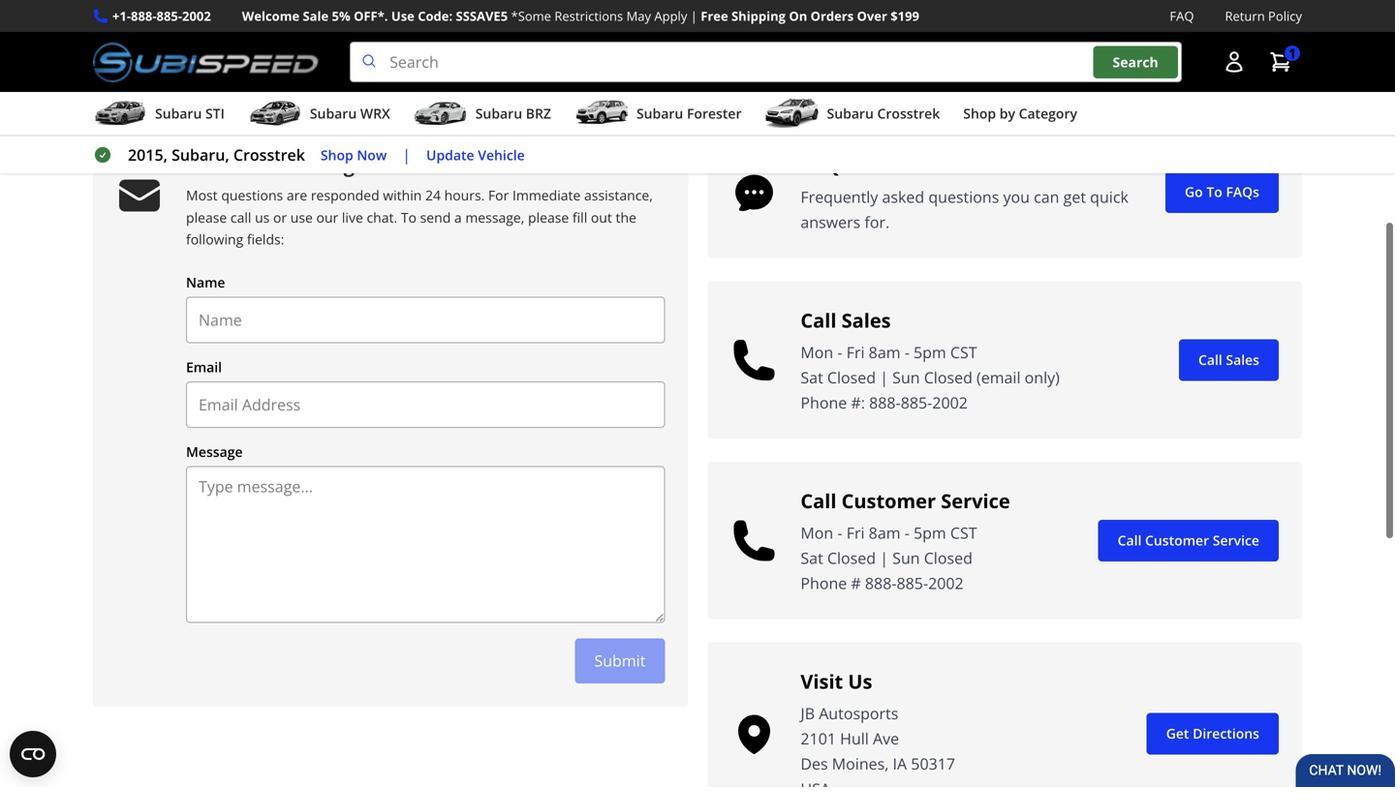 Task type: vqa. For each thing, say whether or not it's contained in the screenshot.


Task type: describe. For each thing, give the bounding box(es) containing it.
subaru sti
[[155, 104, 225, 123]]

mon inside call sales mon - fri 8am - 5pm cst sat closed | sun closed (email only) phone #: 888-885-2002
[[801, 342, 833, 363]]

free
[[701, 7, 728, 25]]

0 vertical spatial 885-
[[157, 7, 182, 25]]

0 vertical spatial us
[[238, 152, 261, 178]]

shop now link
[[321, 144, 387, 166]]

call customer service link
[[1098, 520, 1279, 562]]

subaru sti button
[[93, 96, 225, 135]]

1 vertical spatial crosstrek
[[233, 144, 305, 165]]

2015,
[[128, 144, 168, 165]]

update vehicle button
[[426, 144, 525, 166]]

subispeed logo image
[[93, 42, 319, 82]]

send
[[420, 208, 451, 227]]

faqs inside "faqs frequently asked questions you can get quick answers for."
[[801, 152, 850, 178]]

2101
[[801, 729, 836, 750]]

chat.
[[367, 208, 397, 227]]

*some
[[511, 7, 551, 25]]

faq link
[[1170, 6, 1194, 26]]

1
[[1289, 44, 1296, 62]]

#:
[[851, 393, 865, 413]]

answers
[[801, 212, 861, 233]]

assistance,
[[584, 186, 653, 205]]

only)
[[1025, 367, 1060, 388]]

cst inside call customer service mon - fri 8am - 5pm cst sat closed | sun closed phone # 888-885-2002
[[950, 523, 977, 544]]

call
[[231, 208, 251, 227]]

5%
[[332, 7, 350, 25]]

for.
[[865, 212, 890, 233]]

sale
[[303, 7, 329, 25]]

885- inside call sales mon - fri 8am - 5pm cst sat closed | sun closed (email only) phone #: 888-885-2002
[[901, 393, 932, 413]]

8am inside call customer service mon - fri 8am - 5pm cst sat closed | sun closed phone # 888-885-2002
[[869, 523, 901, 544]]

a subaru crosstrek thumbnail image image
[[765, 99, 819, 128]]

subaru forester
[[637, 104, 742, 123]]

category
[[1019, 104, 1077, 123]]

sales for call sales mon - fri 8am - 5pm cst sat closed | sun closed (email only) phone #: 888-885-2002
[[842, 307, 891, 334]]

faq
[[1170, 7, 1194, 25]]

a subaru sti thumbnail image image
[[93, 99, 147, 128]]

us
[[848, 669, 872, 695]]

a subaru brz thumbnail image image
[[413, 99, 468, 128]]

1 button
[[1260, 43, 1302, 82]]

immediate
[[513, 186, 581, 205]]

on
[[789, 7, 807, 25]]

are
[[287, 186, 307, 205]]

service for call customer service
[[1213, 531, 1260, 550]]

the
[[616, 208, 637, 227]]

shop for shop by category
[[963, 104, 996, 123]]

call for call sales mon - fri 8am - 5pm cst sat closed | sun closed (email only) phone #: 888-885-2002
[[801, 307, 837, 334]]

search
[[1113, 53, 1159, 71]]

submit button
[[575, 639, 665, 684]]

sti
[[205, 104, 225, 123]]

ia
[[893, 754, 907, 775]]

subaru for subaru forester
[[637, 104, 683, 123]]

welcome
[[242, 7, 300, 25]]

to inside the send us a message most questions are responded within 24 hours. for immediate assistance, please call us or use our live chat. to send a message, please fill out the following fields:
[[401, 208, 417, 227]]

code:
[[418, 7, 453, 25]]

subaru wrx button
[[248, 96, 390, 135]]

50317
[[911, 754, 955, 775]]

questions inside "faqs frequently asked questions you can get quick answers for."
[[929, 187, 999, 207]]

for
[[488, 186, 509, 205]]

go to faqs
[[1185, 183, 1260, 201]]

update vehicle
[[426, 146, 525, 164]]

| inside call customer service mon - fri 8am - 5pm cst sat closed | sun closed phone # 888-885-2002
[[880, 548, 889, 569]]

subaru forester button
[[575, 96, 742, 135]]

following
[[186, 230, 243, 249]]

subaru for subaru wrx
[[310, 104, 357, 123]]

policy
[[1268, 7, 1302, 25]]

message
[[186, 443, 243, 461]]

autosports
[[819, 704, 899, 724]]

orders
[[811, 7, 854, 25]]

you
[[1003, 187, 1030, 207]]

most
[[186, 186, 218, 205]]

sales for call sales
[[1226, 351, 1260, 369]]

live
[[342, 208, 363, 227]]

questions inside the send us a message most questions are responded within 24 hours. for immediate assistance, please call us or use our live chat. to send a message, please fill out the following fields:
[[221, 186, 283, 205]]

fill
[[573, 208, 587, 227]]

use
[[391, 7, 415, 25]]

use
[[290, 208, 313, 227]]

+1-888-885-2002
[[112, 7, 211, 25]]

welcome sale 5% off*. use code: sssave5 *some restrictions may apply | free shipping on orders over $199
[[242, 7, 919, 25]]

faqs frequently asked questions you can get quick answers for.
[[801, 152, 1129, 233]]

update
[[426, 146, 474, 164]]

shop by category button
[[963, 96, 1077, 135]]

1 horizontal spatial to
[[1207, 183, 1223, 201]]

call sales link
[[1179, 340, 1279, 381]]

open widget image
[[10, 732, 56, 778]]

0 vertical spatial 2002
[[182, 7, 211, 25]]

go to faqs link
[[1166, 171, 1279, 213]]

shop now
[[321, 146, 387, 164]]

0 vertical spatial 888-
[[131, 7, 157, 25]]

5pm inside call customer service mon - fri 8am - 5pm cst sat closed | sun closed phone # 888-885-2002
[[914, 523, 946, 544]]

can
[[1034, 187, 1060, 207]]

subaru for subaru brz
[[475, 104, 522, 123]]

call sales mon - fri 8am - 5pm cst sat closed | sun closed (email only) phone #: 888-885-2002
[[801, 307, 1060, 413]]

sun inside call sales mon - fri 8am - 5pm cst sat closed | sun closed (email only) phone #: 888-885-2002
[[893, 367, 920, 388]]

vehicle
[[478, 146, 525, 164]]

#
[[851, 573, 861, 594]]

2 please from the left
[[528, 208, 569, 227]]

shop by category
[[963, 104, 1077, 123]]

wrx
[[360, 104, 390, 123]]

call for call sales
[[1199, 351, 1223, 369]]

restrictions
[[555, 7, 623, 25]]

over
[[857, 7, 887, 25]]

mon inside call customer service mon - fri 8am - 5pm cst sat closed | sun closed phone # 888-885-2002
[[801, 523, 833, 544]]

send us a message most questions are responded within 24 hours. for immediate assistance, please call us or use our live chat. to send a message, please fill out the following fields:
[[186, 152, 653, 249]]

jb
[[801, 704, 815, 724]]

subaru wrx
[[310, 104, 390, 123]]

within
[[383, 186, 422, 205]]



Task type: locate. For each thing, give the bounding box(es) containing it.
sat inside call customer service mon - fri 8am - 5pm cst sat closed | sun closed phone # 888-885-2002
[[801, 548, 823, 569]]

a subaru forester thumbnail image image
[[575, 99, 629, 128]]

shop for shop now
[[321, 146, 353, 164]]

1 vertical spatial cst
[[950, 523, 977, 544]]

out
[[591, 208, 612, 227]]

get
[[1166, 725, 1189, 743]]

a down a subaru wrx thumbnail image
[[266, 152, 277, 178]]

2015, subaru, crosstrek
[[128, 144, 305, 165]]

1 vertical spatial 8am
[[869, 523, 901, 544]]

0 horizontal spatial crosstrek
[[233, 144, 305, 165]]

0 vertical spatial 5pm
[[914, 342, 946, 363]]

fri
[[847, 342, 865, 363], [847, 523, 865, 544]]

0 vertical spatial 8am
[[869, 342, 901, 363]]

customer for call customer service
[[1145, 531, 1209, 550]]

0 vertical spatial a
[[266, 152, 277, 178]]

0 horizontal spatial please
[[186, 208, 227, 227]]

2 questions from the left
[[929, 187, 999, 207]]

search button
[[1093, 46, 1178, 78]]

get
[[1064, 187, 1086, 207]]

call for call customer service mon - fri 8am - 5pm cst sat closed | sun closed phone # 888-885-2002
[[801, 488, 837, 515]]

1 phone from the top
[[801, 393, 847, 413]]

phone
[[801, 393, 847, 413], [801, 573, 847, 594]]

0 horizontal spatial to
[[401, 208, 417, 227]]

888- right #
[[865, 573, 897, 594]]

8am inside call sales mon - fri 8am - 5pm cst sat closed | sun closed (email only) phone #: 888-885-2002
[[869, 342, 901, 363]]

sssave5
[[456, 7, 508, 25]]

asked
[[882, 187, 925, 207]]

submit
[[594, 651, 646, 671]]

service inside call customer service mon - fri 8am - 5pm cst sat closed | sun closed phone # 888-885-2002
[[941, 488, 1010, 515]]

cst inside call sales mon - fri 8am - 5pm cst sat closed | sun closed (email only) phone #: 888-885-2002
[[950, 342, 977, 363]]

us right send
[[238, 152, 261, 178]]

2002 inside call sales mon - fri 8am - 5pm cst sat closed | sun closed (email only) phone #: 888-885-2002
[[932, 393, 968, 413]]

1 vertical spatial customer
[[1145, 531, 1209, 550]]

1 vertical spatial 885-
[[901, 393, 932, 413]]

1 vertical spatial a
[[454, 208, 462, 227]]

Name text field
[[186, 297, 665, 343]]

crosstrek inside dropdown button
[[877, 104, 940, 123]]

questions up call
[[221, 186, 283, 205]]

service inside "link"
[[1213, 531, 1260, 550]]

directions
[[1193, 725, 1260, 743]]

0 horizontal spatial questions
[[221, 186, 283, 205]]

closed
[[827, 367, 876, 388], [924, 367, 973, 388], [827, 548, 876, 569], [924, 548, 973, 569]]

cst
[[950, 342, 977, 363], [950, 523, 977, 544]]

subaru inside subaru sti dropdown button
[[155, 104, 202, 123]]

5 subaru from the left
[[827, 104, 874, 123]]

subaru inside subaru crosstrek dropdown button
[[827, 104, 874, 123]]

2002 right #:
[[932, 393, 968, 413]]

moines,
[[832, 754, 889, 775]]

-
[[838, 342, 843, 363], [905, 342, 910, 363], [838, 523, 843, 544], [905, 523, 910, 544]]

+1-888-885-2002 link
[[112, 6, 211, 26]]

1 vertical spatial sales
[[1226, 351, 1260, 369]]

1 vertical spatial mon
[[801, 523, 833, 544]]

subaru left 'wrx'
[[310, 104, 357, 123]]

888- right #:
[[869, 393, 901, 413]]

now
[[357, 146, 387, 164]]

customer inside "link"
[[1145, 531, 1209, 550]]

get directions link
[[1147, 714, 1279, 755]]

1 horizontal spatial sales
[[1226, 351, 1260, 369]]

search input field
[[350, 42, 1182, 82]]

customer inside call customer service mon - fri 8am - 5pm cst sat closed | sun closed phone # 888-885-2002
[[842, 488, 936, 515]]

0 vertical spatial sat
[[801, 367, 823, 388]]

faqs right 'go'
[[1226, 183, 1260, 201]]

please down the immediate
[[528, 208, 569, 227]]

sales
[[842, 307, 891, 334], [1226, 351, 1260, 369]]

1 sun from the top
[[893, 367, 920, 388]]

subaru inside the 'subaru wrx' dropdown button
[[310, 104, 357, 123]]

forester
[[687, 104, 742, 123]]

off*.
[[354, 7, 388, 25]]

return policy
[[1225, 7, 1302, 25]]

us
[[238, 152, 261, 178], [255, 208, 270, 227]]

1 horizontal spatial shop
[[963, 104, 996, 123]]

sat inside call sales mon - fri 8am - 5pm cst sat closed | sun closed (email only) phone #: 888-885-2002
[[801, 367, 823, 388]]

questions
[[221, 186, 283, 205], [929, 187, 999, 207]]

1 vertical spatial fri
[[847, 523, 865, 544]]

885-
[[157, 7, 182, 25], [901, 393, 932, 413], [897, 573, 928, 594]]

888- inside call customer service mon - fri 8am - 5pm cst sat closed | sun closed phone # 888-885-2002
[[865, 573, 897, 594]]

2 subaru from the left
[[310, 104, 357, 123]]

phone left #:
[[801, 393, 847, 413]]

return
[[1225, 7, 1265, 25]]

fri up #
[[847, 523, 865, 544]]

a subaru wrx thumbnail image image
[[248, 99, 302, 128]]

sun inside call customer service mon - fri 8am - 5pm cst sat closed | sun closed phone # 888-885-2002
[[893, 548, 920, 569]]

0 vertical spatial crosstrek
[[877, 104, 940, 123]]

2002 inside call customer service mon - fri 8am - 5pm cst sat closed | sun closed phone # 888-885-2002
[[928, 573, 964, 594]]

0 horizontal spatial a
[[266, 152, 277, 178]]

shipping
[[732, 7, 786, 25]]

sun
[[893, 367, 920, 388], [893, 548, 920, 569]]

1 8am from the top
[[869, 342, 901, 363]]

subaru left the forester
[[637, 104, 683, 123]]

1 horizontal spatial crosstrek
[[877, 104, 940, 123]]

Message text field
[[186, 466, 665, 623]]

call for call customer service
[[1118, 531, 1142, 550]]

message
[[282, 152, 366, 178]]

2 sat from the top
[[801, 548, 823, 569]]

0 horizontal spatial faqs
[[801, 152, 850, 178]]

1 vertical spatial to
[[401, 208, 417, 227]]

hull
[[840, 729, 869, 750]]

5pm
[[914, 342, 946, 363], [914, 523, 946, 544]]

1 sat from the top
[[801, 367, 823, 388]]

send
[[186, 152, 233, 178]]

| inside call sales mon - fri 8am - 5pm cst sat closed | sun closed (email only) phone #: 888-885-2002
[[880, 367, 889, 388]]

des
[[801, 754, 828, 775]]

1 horizontal spatial faqs
[[1226, 183, 1260, 201]]

1 mon from the top
[[801, 342, 833, 363]]

subaru crosstrek
[[827, 104, 940, 123]]

0 vertical spatial to
[[1207, 183, 1223, 201]]

2 cst from the top
[[950, 523, 977, 544]]

sales inside call sales mon - fri 8am - 5pm cst sat closed | sun closed (email only) phone #: 888-885-2002
[[842, 307, 891, 334]]

2 5pm from the top
[[914, 523, 946, 544]]

2002
[[182, 7, 211, 25], [932, 393, 968, 413], [928, 573, 964, 594]]

1 cst from the top
[[950, 342, 977, 363]]

subaru right "a subaru crosstrek thumbnail image"
[[827, 104, 874, 123]]

phone left #
[[801, 573, 847, 594]]

0 horizontal spatial service
[[941, 488, 1010, 515]]

us left or
[[255, 208, 270, 227]]

subaru
[[155, 104, 202, 123], [310, 104, 357, 123], [475, 104, 522, 123], [637, 104, 683, 123], [827, 104, 874, 123]]

1 vertical spatial phone
[[801, 573, 847, 594]]

0 vertical spatial fri
[[847, 342, 865, 363]]

1 fri from the top
[[847, 342, 865, 363]]

quick
[[1090, 187, 1129, 207]]

may
[[627, 7, 651, 25]]

service
[[941, 488, 1010, 515], [1213, 531, 1260, 550]]

1 vertical spatial shop
[[321, 146, 353, 164]]

0 horizontal spatial sales
[[842, 307, 891, 334]]

subaru for subaru crosstrek
[[827, 104, 874, 123]]

(email
[[977, 367, 1021, 388]]

button image
[[1223, 51, 1246, 74]]

shop left now
[[321, 146, 353, 164]]

fri inside call customer service mon - fri 8am - 5pm cst sat closed | sun closed phone # 888-885-2002
[[847, 523, 865, 544]]

hours.
[[444, 186, 485, 205]]

1 vertical spatial us
[[255, 208, 270, 227]]

0 vertical spatial mon
[[801, 342, 833, 363]]

888-
[[131, 7, 157, 25], [869, 393, 901, 413], [865, 573, 897, 594]]

service for call customer service mon - fri 8am - 5pm cst sat closed | sun closed phone # 888-885-2002
[[941, 488, 1010, 515]]

to down within
[[401, 208, 417, 227]]

get directions
[[1166, 725, 1260, 743]]

1 please from the left
[[186, 208, 227, 227]]

2 vertical spatial 888-
[[865, 573, 897, 594]]

crosstrek down a subaru wrx thumbnail image
[[233, 144, 305, 165]]

0 horizontal spatial shop
[[321, 146, 353, 164]]

a
[[266, 152, 277, 178], [454, 208, 462, 227]]

call sales
[[1199, 351, 1260, 369]]

0 vertical spatial shop
[[963, 104, 996, 123]]

0 vertical spatial cst
[[950, 342, 977, 363]]

return policy link
[[1225, 6, 1302, 26]]

call inside "link"
[[1118, 531, 1142, 550]]

0 vertical spatial sun
[[893, 367, 920, 388]]

8am
[[869, 342, 901, 363], [869, 523, 901, 544]]

4 subaru from the left
[[637, 104, 683, 123]]

call inside call customer service mon - fri 8am - 5pm cst sat closed | sun closed phone # 888-885-2002
[[801, 488, 837, 515]]

name
[[186, 273, 225, 292]]

to right 'go'
[[1207, 183, 1223, 201]]

0 vertical spatial sales
[[842, 307, 891, 334]]

subaru left sti at the top left of the page
[[155, 104, 202, 123]]

2 phone from the top
[[801, 573, 847, 594]]

2002 up the subispeed logo
[[182, 7, 211, 25]]

1 horizontal spatial service
[[1213, 531, 1260, 550]]

call customer service
[[1118, 531, 1260, 550]]

885- inside call customer service mon - fri 8am - 5pm cst sat closed | sun closed phone # 888-885-2002
[[897, 573, 928, 594]]

phone inside call sales mon - fri 8am - 5pm cst sat closed | sun closed (email only) phone #: 888-885-2002
[[801, 393, 847, 413]]

crosstrek
[[877, 104, 940, 123], [233, 144, 305, 165]]

1 vertical spatial sat
[[801, 548, 823, 569]]

please down most
[[186, 208, 227, 227]]

subaru inside subaru forester "dropdown button"
[[637, 104, 683, 123]]

3 subaru from the left
[[475, 104, 522, 123]]

visit us jb autosports 2101 hull ave des moines, ia 50317
[[801, 669, 955, 775]]

responded
[[311, 186, 379, 205]]

to
[[1207, 183, 1223, 201], [401, 208, 417, 227]]

1 vertical spatial sun
[[893, 548, 920, 569]]

885- right #:
[[901, 393, 932, 413]]

crosstrek up asked
[[877, 104, 940, 123]]

1 questions from the left
[[221, 186, 283, 205]]

$199
[[891, 7, 919, 25]]

2002 right #
[[928, 573, 964, 594]]

phone inside call customer service mon - fri 8am - 5pm cst sat closed | sun closed phone # 888-885-2002
[[801, 573, 847, 594]]

1 vertical spatial 888-
[[869, 393, 901, 413]]

subaru inside "subaru brz" dropdown button
[[475, 104, 522, 123]]

faqs
[[801, 152, 850, 178], [1226, 183, 1260, 201]]

shop left the by
[[963, 104, 996, 123]]

call inside call sales mon - fri 8am - 5pm cst sat closed | sun closed (email only) phone #: 888-885-2002
[[801, 307, 837, 334]]

2 vertical spatial 885-
[[897, 573, 928, 594]]

subaru brz
[[475, 104, 551, 123]]

1 horizontal spatial questions
[[929, 187, 999, 207]]

subaru for subaru sti
[[155, 104, 202, 123]]

subaru left brz at top left
[[475, 104, 522, 123]]

0 horizontal spatial customer
[[842, 488, 936, 515]]

1 horizontal spatial a
[[454, 208, 462, 227]]

1 horizontal spatial customer
[[1145, 531, 1209, 550]]

0 vertical spatial phone
[[801, 393, 847, 413]]

go
[[1185, 183, 1203, 201]]

questions left you
[[929, 187, 999, 207]]

885- right +1-
[[157, 7, 182, 25]]

brz
[[526, 104, 551, 123]]

888- up the subispeed logo
[[131, 7, 157, 25]]

0 vertical spatial customer
[[842, 488, 936, 515]]

customer
[[842, 488, 936, 515], [1145, 531, 1209, 550]]

customer for call customer service mon - fri 8am - 5pm cst sat closed | sun closed phone # 888-885-2002
[[842, 488, 936, 515]]

1 vertical spatial faqs
[[1226, 183, 1260, 201]]

888- inside call sales mon - fri 8am - 5pm cst sat closed | sun closed (email only) phone #: 888-885-2002
[[869, 393, 901, 413]]

1 vertical spatial service
[[1213, 531, 1260, 550]]

apply
[[654, 7, 687, 25]]

2 sun from the top
[[893, 548, 920, 569]]

2 fri from the top
[[847, 523, 865, 544]]

1 vertical spatial 5pm
[[914, 523, 946, 544]]

1 vertical spatial 2002
[[932, 393, 968, 413]]

1 5pm from the top
[[914, 342, 946, 363]]

Email text field
[[186, 382, 665, 428]]

a right 'send'
[[454, 208, 462, 227]]

call
[[801, 307, 837, 334], [1199, 351, 1223, 369], [801, 488, 837, 515], [1118, 531, 1142, 550]]

subaru brz button
[[413, 96, 551, 135]]

24
[[425, 186, 441, 205]]

fields:
[[247, 230, 284, 249]]

|
[[691, 7, 697, 25], [402, 144, 411, 165], [880, 367, 889, 388], [880, 548, 889, 569]]

1 horizontal spatial please
[[528, 208, 569, 227]]

5pm inside call sales mon - fri 8am - 5pm cst sat closed | sun closed (email only) phone #: 888-885-2002
[[914, 342, 946, 363]]

shop inside dropdown button
[[963, 104, 996, 123]]

1 subaru from the left
[[155, 104, 202, 123]]

2 vertical spatial 2002
[[928, 573, 964, 594]]

2 8am from the top
[[869, 523, 901, 544]]

fri up #:
[[847, 342, 865, 363]]

0 vertical spatial faqs
[[801, 152, 850, 178]]

fri inside call sales mon - fri 8am - 5pm cst sat closed | sun closed (email only) phone #: 888-885-2002
[[847, 342, 865, 363]]

0 vertical spatial service
[[941, 488, 1010, 515]]

885- right #
[[897, 573, 928, 594]]

mon
[[801, 342, 833, 363], [801, 523, 833, 544]]

faqs up frequently
[[801, 152, 850, 178]]

2 mon from the top
[[801, 523, 833, 544]]



